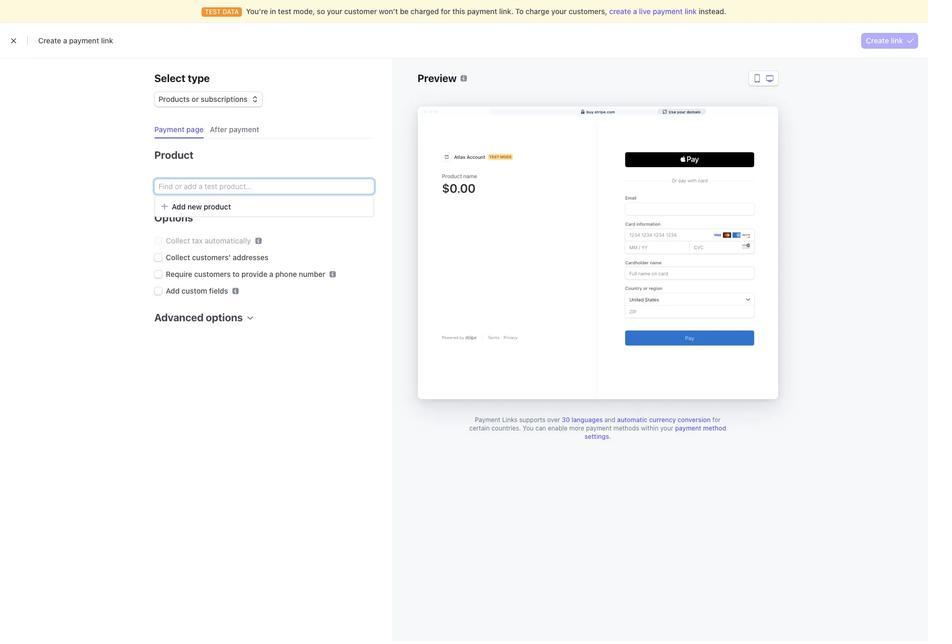 Task type: vqa. For each thing, say whether or not it's contained in the screenshot.
automatic currency conversion Link
yes



Task type: locate. For each thing, give the bounding box(es) containing it.
a inside tab panel
[[269, 270, 274, 279]]

2 collect from the top
[[166, 253, 190, 262]]

payment for payment page
[[154, 125, 185, 134]]

0 vertical spatial a
[[633, 7, 638, 16]]

1 create from the left
[[38, 36, 61, 45]]

charged
[[411, 7, 439, 16]]

0 vertical spatial for
[[441, 7, 451, 16]]

create for create a payment link
[[38, 36, 61, 45]]

add custom fields
[[166, 286, 228, 295]]

0 vertical spatial collect
[[166, 236, 190, 245]]

collect left "tax"
[[166, 236, 190, 245]]

provide
[[242, 270, 268, 279]]

phone
[[275, 270, 297, 279]]

your right so
[[327, 7, 343, 16]]

1 vertical spatial add
[[166, 286, 180, 295]]

add
[[172, 202, 186, 211], [166, 286, 180, 295]]

payment link settings tab list
[[150, 121, 374, 138]]

add inside button
[[172, 202, 186, 211]]

0 horizontal spatial create
[[38, 36, 61, 45]]

payment
[[154, 125, 185, 134], [475, 416, 501, 424]]

conversion
[[678, 416, 711, 424]]

instead.
[[699, 7, 727, 16]]

add inside payment page tab panel
[[166, 286, 180, 295]]

your
[[327, 7, 343, 16], [552, 7, 567, 16], [678, 109, 686, 114], [661, 424, 674, 432]]

payment left page
[[154, 125, 185, 134]]

your right use
[[678, 109, 686, 114]]

so
[[317, 7, 325, 16]]

settings
[[585, 433, 609, 441]]

options
[[154, 212, 193, 224]]

methods
[[614, 424, 640, 432]]

add up 'options'
[[172, 202, 186, 211]]

link inside the create link button
[[891, 36, 904, 45]]

add new product
[[172, 202, 231, 211]]

payment method settings
[[585, 424, 727, 441]]

link
[[685, 7, 697, 16], [101, 36, 113, 45], [891, 36, 904, 45]]

collect customers' addresses
[[166, 253, 269, 262]]

1 horizontal spatial link
[[685, 7, 697, 16]]

0 horizontal spatial a
[[63, 36, 67, 45]]

payment inside after payment button
[[229, 125, 259, 134]]

0 horizontal spatial payment
[[154, 125, 185, 134]]

to
[[516, 7, 524, 16]]

a
[[633, 7, 638, 16], [63, 36, 67, 45], [269, 270, 274, 279]]

your down automatic currency conversion link
[[661, 424, 674, 432]]

product
[[154, 149, 194, 161]]

your inside button
[[678, 109, 686, 114]]

can
[[536, 424, 546, 432]]

enable
[[548, 424, 568, 432]]

30
[[562, 416, 570, 424]]

1 vertical spatial for
[[713, 416, 721, 424]]

1 horizontal spatial a
[[269, 270, 274, 279]]

collect tax automatically
[[166, 236, 251, 245]]

1 vertical spatial payment
[[475, 416, 501, 424]]

you
[[523, 424, 534, 432]]

1 horizontal spatial payment
[[475, 416, 501, 424]]

certain
[[470, 424, 490, 432]]

create a live payment link button
[[610, 6, 697, 17]]

customers
[[194, 270, 231, 279]]

options
[[206, 311, 243, 323]]

automatic currency conversion link
[[618, 416, 711, 424]]

page
[[186, 125, 204, 134]]

countries.
[[492, 424, 521, 432]]

number
[[299, 270, 326, 279]]

charge
[[526, 7, 550, 16]]

0 vertical spatial add
[[172, 202, 186, 211]]

create link
[[866, 36, 904, 45]]

1 collect from the top
[[166, 236, 190, 245]]

subscriptions
[[201, 95, 248, 103]]

1 vertical spatial a
[[63, 36, 67, 45]]

0 horizontal spatial link
[[101, 36, 113, 45]]

customers'
[[192, 253, 231, 262]]

select
[[154, 72, 185, 84]]

you're
[[246, 7, 268, 16]]

payment for payment links supports over 30 languages and automatic currency conversion
[[475, 416, 501, 424]]

customer
[[344, 7, 377, 16]]

2 create from the left
[[866, 36, 890, 45]]

payment method settings link
[[585, 424, 727, 441]]

30 languages link
[[562, 416, 603, 424]]

for left this
[[441, 7, 451, 16]]

add down require on the top left of the page
[[166, 286, 180, 295]]

payment inside button
[[154, 125, 185, 134]]

after payment button
[[206, 121, 266, 138]]

collect up require on the top left of the page
[[166, 253, 190, 262]]

payment page button
[[150, 121, 210, 138]]

for
[[441, 7, 451, 16], [713, 416, 721, 424]]

2 vertical spatial a
[[269, 270, 274, 279]]

0 vertical spatial payment
[[154, 125, 185, 134]]

payment
[[467, 7, 498, 16], [653, 7, 683, 16], [69, 36, 99, 45], [229, 125, 259, 134], [586, 424, 612, 432], [676, 424, 702, 432]]

create
[[38, 36, 61, 45], [866, 36, 890, 45]]

collect for collect customers' addresses
[[166, 253, 190, 262]]

require customers to provide a phone number
[[166, 270, 326, 279]]

2 horizontal spatial link
[[891, 36, 904, 45]]

custom
[[182, 286, 207, 295]]

for certain countries. you can enable more payment methods within your
[[470, 416, 721, 432]]

payment up the certain
[[475, 416, 501, 424]]

create
[[610, 7, 632, 16]]

products or subscriptions
[[159, 95, 248, 103]]

advanced
[[154, 311, 204, 323]]

1 vertical spatial collect
[[166, 253, 190, 262]]

.
[[609, 433, 611, 441]]

1 horizontal spatial create
[[866, 36, 890, 45]]

won't
[[379, 7, 398, 16]]

1 horizontal spatial for
[[713, 416, 721, 424]]

collect
[[166, 236, 190, 245], [166, 253, 190, 262]]

create link button
[[862, 33, 918, 48]]

buy.stripe.com
[[587, 109, 615, 114]]

for up method
[[713, 416, 721, 424]]

create inside button
[[866, 36, 890, 45]]



Task type: describe. For each thing, give the bounding box(es) containing it.
to
[[233, 270, 240, 279]]

0 horizontal spatial for
[[441, 7, 451, 16]]

over
[[548, 416, 560, 424]]

and
[[605, 416, 616, 424]]

your right charge
[[552, 7, 567, 16]]

payment inside for certain countries. you can enable more payment methods within your
[[586, 424, 612, 432]]

automatically
[[205, 236, 251, 245]]

languages
[[572, 416, 603, 424]]

advanced options
[[154, 311, 243, 323]]

use
[[669, 109, 676, 114]]

method
[[703, 424, 727, 432]]

type
[[188, 72, 210, 84]]

after
[[210, 125, 227, 134]]

more
[[570, 424, 585, 432]]

preview
[[418, 72, 457, 84]]

within
[[641, 424, 659, 432]]

your inside for certain countries. you can enable more payment methods within your
[[661, 424, 674, 432]]

require
[[166, 270, 192, 279]]

currency
[[650, 416, 676, 424]]

for inside for certain countries. you can enable more payment methods within your
[[713, 416, 721, 424]]

add for add new product
[[172, 202, 186, 211]]

you're in test mode, so your customer won't be charged for this payment link. to charge your customers, create a live payment link instead.
[[246, 7, 727, 16]]

add for add custom fields
[[166, 286, 180, 295]]

payment inside payment method settings
[[676, 424, 702, 432]]

advanced options button
[[150, 305, 253, 325]]

create a payment link
[[38, 36, 113, 45]]

live
[[639, 7, 651, 16]]

or
[[192, 95, 199, 103]]

select type
[[154, 72, 210, 84]]

use your domain
[[669, 109, 701, 114]]

link.
[[499, 7, 514, 16]]

collect for collect tax automatically
[[166, 236, 190, 245]]

products or subscriptions button
[[154, 90, 262, 107]]

2 horizontal spatial a
[[633, 7, 638, 16]]

payment links supports over 30 languages and automatic currency conversion
[[475, 416, 711, 424]]

payment page tab panel
[[146, 138, 374, 340]]

add new product button
[[155, 198, 374, 215]]

links
[[502, 416, 518, 424]]

supports
[[520, 416, 546, 424]]

domain
[[687, 109, 701, 114]]

addresses
[[233, 253, 269, 262]]

products
[[159, 95, 190, 103]]

customers,
[[569, 7, 608, 16]]

mode,
[[293, 7, 315, 16]]

test
[[278, 7, 292, 16]]

tax
[[192, 236, 203, 245]]

payment page
[[154, 125, 204, 134]]

new
[[188, 202, 202, 211]]

fields
[[209, 286, 228, 295]]

create for create link
[[866, 36, 890, 45]]

this
[[453, 7, 466, 16]]

be
[[400, 7, 409, 16]]

use your domain button
[[658, 109, 706, 114]]

in
[[270, 7, 276, 16]]

automatic
[[618, 416, 648, 424]]

Find or add a test product… text field
[[154, 179, 374, 194]]

after payment
[[210, 125, 259, 134]]

product
[[204, 202, 231, 211]]



